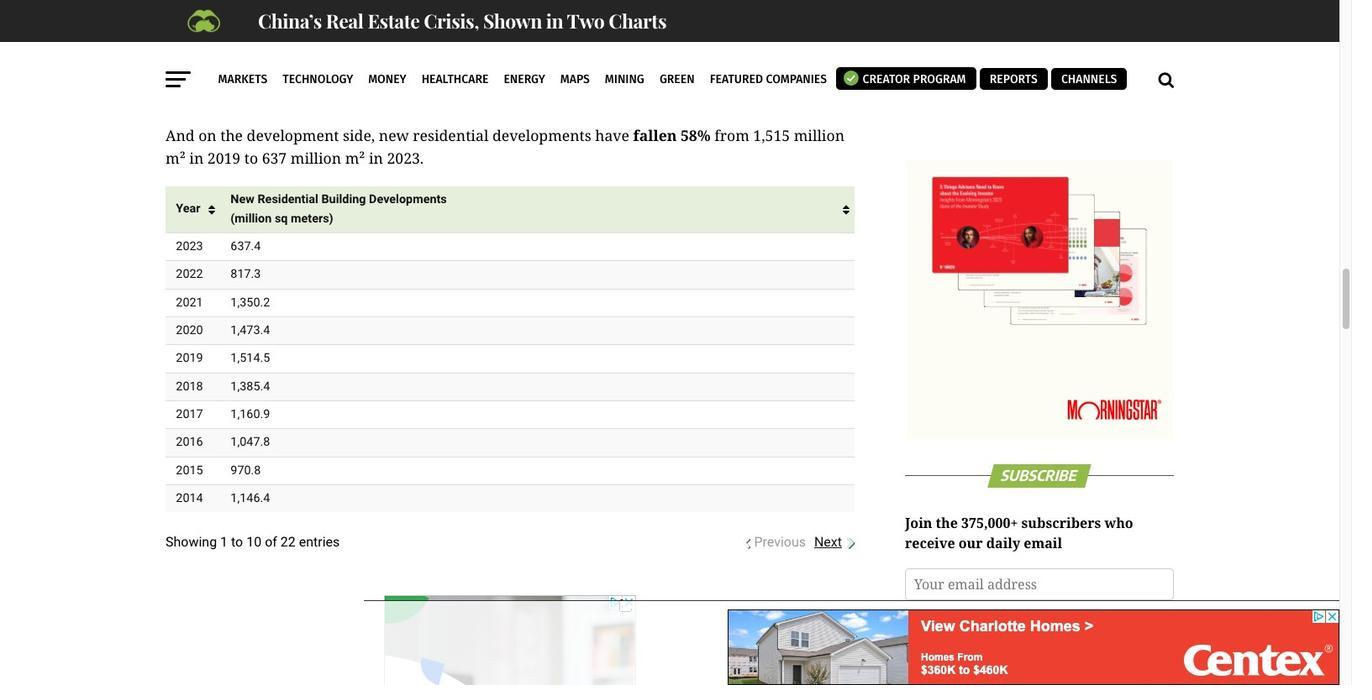 Task type: locate. For each thing, give the bounding box(es) containing it.
1 vertical spatial new
[[379, 125, 409, 145]]

china's
[[258, 8, 322, 34], [634, 39, 685, 60]]

the right was
[[231, 39, 253, 60]]

money
[[368, 72, 406, 87]]

across
[[291, 39, 336, 60]]

new
[[250, 62, 281, 83], [379, 125, 409, 145]]

visual capitalist image
[[166, 8, 241, 34]]

markets link
[[212, 59, 273, 101]]

0 horizontal spatial to
[[231, 535, 243, 551]]

the inside the this was the case across both residential and commercial sales. in china's residential market specifically, new home sales dropped 6% in 2023, with secondhand home prices declining in major cities.
[[231, 39, 253, 60]]

m² down side,
[[345, 148, 365, 168]]

1 horizontal spatial million
[[794, 125, 845, 145]]

sign up
[[918, 627, 967, 645]]

developments
[[369, 193, 447, 207]]

1,146.4
[[231, 492, 270, 506]]

2014
[[176, 492, 203, 506]]

channels link
[[1051, 68, 1127, 90]]

2 vertical spatial the
[[936, 514, 958, 532]]

0 horizontal spatial million
[[291, 148, 341, 168]]

building
[[321, 193, 366, 207]]

who
[[1105, 514, 1133, 532]]

new down case
[[250, 62, 281, 83]]

1 vertical spatial china's
[[634, 39, 685, 60]]

was
[[199, 39, 227, 60]]

the inside join the 375,000+ subscribers who receive our daily email
[[936, 514, 958, 532]]

0 vertical spatial 2019
[[207, 148, 240, 168]]

have
[[595, 125, 629, 145]]

1 vertical spatial million
[[291, 148, 341, 168]]

0 vertical spatial million
[[794, 125, 845, 145]]

million right 1,515
[[794, 125, 845, 145]]

mining
[[605, 72, 644, 87]]

million down development
[[291, 148, 341, 168]]

0 horizontal spatial 2019
[[176, 351, 203, 366]]

2 home from the left
[[639, 62, 679, 83]]

1 horizontal spatial new
[[379, 125, 409, 145]]

china's up case
[[258, 8, 322, 34]]

637
[[262, 148, 287, 168]]

the up receive
[[936, 514, 958, 532]]

58%
[[681, 125, 711, 145]]

healthcare
[[422, 72, 489, 87]]

1 horizontal spatial 2019
[[207, 148, 240, 168]]

market
[[768, 39, 819, 60]]

in down market
[[798, 62, 813, 83]]

1,473.4
[[231, 323, 270, 338]]

m² down and
[[166, 148, 185, 168]]

in
[[546, 8, 563, 34], [455, 62, 469, 83], [798, 62, 813, 83], [189, 148, 204, 168], [369, 148, 383, 168]]

1 vertical spatial the
[[220, 125, 243, 145]]

featured companies
[[710, 72, 827, 87]]

this was the case across both residential and commercial sales. in china's residential market specifically, new home sales dropped 6% in 2023, with secondhand home prices declining in major cities.
[[166, 39, 819, 105]]

0 vertical spatial to
[[244, 148, 258, 168]]

residential
[[257, 193, 318, 207]]

showing
[[166, 535, 217, 551]]

to right "1"
[[231, 535, 243, 551]]

and
[[166, 125, 195, 145]]

maps link
[[554, 59, 596, 101]]

0 horizontal spatial home
[[284, 62, 324, 83]]

from 1,515 million m² in 2019 to 637 million m² in 2023.
[[166, 125, 845, 168]]

0 vertical spatial new
[[250, 62, 281, 83]]

2019
[[207, 148, 240, 168], [176, 351, 203, 366]]

showing 1 to 10 of 22 entries
[[166, 535, 340, 551]]

0 horizontal spatial new
[[250, 62, 281, 83]]

2018
[[176, 379, 203, 394]]

1,047.8
[[231, 436, 270, 450]]

money link
[[362, 59, 412, 101]]

637.4
[[231, 239, 261, 254]]

energy
[[504, 72, 545, 87]]

1,385.4
[[231, 379, 270, 394]]

1 horizontal spatial home
[[639, 62, 679, 83]]

2016
[[176, 436, 203, 450]]

2023
[[176, 239, 203, 254]]

side,
[[343, 125, 375, 145]]

the right on
[[220, 125, 243, 145]]

and on the development side, new residential developments have fallen 58%
[[166, 125, 711, 145]]

1
[[220, 535, 228, 551]]

china's inside the this was the case across both residential and commercial sales. in china's residential market specifically, new home sales dropped 6% in 2023, with secondhand home prices declining in major cities.
[[634, 39, 685, 60]]

previous
[[754, 535, 806, 551]]

1 horizontal spatial china's
[[634, 39, 685, 60]]

with
[[514, 62, 546, 83]]

entries
[[299, 535, 340, 551]]

specifically,
[[166, 62, 247, 83]]

green
[[660, 72, 695, 87]]

0 horizontal spatial china's
[[258, 8, 322, 34]]

prices
[[683, 62, 725, 83]]

receive
[[905, 534, 955, 553]]

previous next
[[754, 535, 842, 551]]

million
[[794, 125, 845, 145], [291, 148, 341, 168]]

technology link
[[277, 59, 359, 101]]

to left 637
[[244, 148, 258, 168]]

featured companies link
[[704, 59, 833, 101]]

10
[[246, 535, 261, 551]]

residential up featured
[[688, 39, 764, 60]]

residential for have
[[413, 125, 489, 145]]

the
[[231, 39, 253, 60], [220, 125, 243, 145], [936, 514, 958, 532]]

2019 down 2020 at the top left
[[176, 351, 203, 366]]

the for on
[[220, 125, 243, 145]]

residential up 'dropped'
[[376, 39, 451, 60]]

china's real estate crisis, shown in two charts
[[258, 8, 666, 34]]

new up 2023.
[[379, 125, 409, 145]]

of
[[265, 535, 277, 551]]

1 vertical spatial to
[[231, 535, 243, 551]]

new residential building developments(million sq meters): activate to sort column ascending element
[[220, 187, 855, 233]]

2022
[[176, 267, 203, 282]]

1 horizontal spatial m²
[[345, 148, 365, 168]]

1 horizontal spatial to
[[244, 148, 258, 168]]

sales
[[328, 62, 362, 83]]

fallen
[[633, 125, 677, 145]]

in right 6%
[[455, 62, 469, 83]]

our
[[959, 534, 983, 553]]

energy link
[[498, 59, 551, 101]]

1 home from the left
[[284, 62, 324, 83]]

creator program
[[860, 72, 966, 87]]

0 horizontal spatial m²
[[166, 148, 185, 168]]

residential up 2023.
[[413, 125, 489, 145]]

0 vertical spatial china's
[[258, 8, 322, 34]]

technology
[[283, 72, 353, 87]]

2019 down on
[[207, 148, 240, 168]]

companies
[[766, 72, 827, 87]]

daily
[[986, 534, 1020, 553]]

to inside status
[[231, 535, 243, 551]]

0 vertical spatial the
[[231, 39, 253, 60]]

china's up the green
[[634, 39, 685, 60]]

375,000+
[[961, 514, 1018, 532]]

previous link
[[754, 533, 806, 554]]



Task type: describe. For each thing, give the bounding box(es) containing it.
new inside the this was the case across both residential and commercial sales. in china's residential market specifically, new home sales dropped 6% in 2023, with secondhand home prices declining in major cities.
[[250, 62, 281, 83]]

in
[[615, 39, 630, 60]]

cities.
[[212, 85, 252, 105]]

two
[[567, 8, 604, 34]]

next link
[[814, 533, 842, 554]]

dropped
[[366, 62, 426, 83]]

development
[[247, 125, 339, 145]]

healthcare link
[[416, 59, 494, 101]]

next
[[814, 535, 842, 551]]

major
[[166, 85, 208, 105]]

both
[[340, 39, 372, 60]]

on
[[198, 125, 217, 145]]

2019 inside from 1,515 million m² in 2019 to 637 million m² in 2023.
[[207, 148, 240, 168]]

2 m² from the left
[[345, 148, 365, 168]]

subscribe
[[999, 466, 1080, 485]]

22
[[280, 535, 296, 551]]

970.8
[[231, 464, 261, 478]]

developments
[[492, 125, 591, 145]]

new residential building developments (million sq meters)
[[231, 193, 447, 226]]

2023.
[[387, 148, 424, 168]]

1 vertical spatial 2019
[[176, 351, 203, 366]]

2015
[[176, 464, 203, 478]]

subscribers
[[1021, 514, 1101, 532]]

sign
[[918, 627, 946, 645]]

showing 1 to 10 of 22 entries status
[[166, 533, 340, 554]]

1 m² from the left
[[166, 148, 185, 168]]

residential for commercial
[[376, 39, 451, 60]]

year: activate to sort column ascending element
[[166, 187, 220, 233]]

advertisement element
[[384, 596, 636, 686]]

in down side,
[[369, 148, 383, 168]]

email
[[1024, 534, 1062, 553]]

crisis,
[[424, 8, 479, 34]]

2017
[[176, 407, 203, 422]]

creator program link
[[836, 67, 976, 90]]

green check-mark icon image
[[843, 70, 860, 87]]

markets
[[218, 72, 267, 87]]

from
[[714, 125, 749, 145]]

in left the two
[[546, 8, 563, 34]]

2021
[[176, 295, 203, 310]]

2023,
[[473, 62, 510, 83]]

join
[[905, 514, 932, 532]]

the for was
[[231, 39, 253, 60]]

reports
[[990, 72, 1038, 87]]

to inside from 1,515 million m² in 2019 to 637 million m² in 2023.
[[244, 148, 258, 168]]

maps
[[560, 72, 590, 87]]

meters)
[[291, 211, 333, 226]]

green link
[[654, 59, 701, 101]]

new
[[231, 193, 255, 207]]

6%
[[430, 62, 451, 83]]

shown
[[483, 8, 542, 34]]

1,515
[[753, 125, 790, 145]]

year
[[176, 202, 200, 216]]

mining link
[[599, 59, 650, 101]]

case
[[257, 39, 287, 60]]

commercial
[[486, 39, 569, 60]]

in down on
[[189, 148, 204, 168]]

sales.
[[573, 39, 611, 60]]

and
[[455, 39, 482, 60]]

this
[[166, 39, 195, 60]]

1,350.2
[[231, 295, 270, 310]]

secondhand
[[550, 62, 635, 83]]

voice of the investor_ad 1 image
[[905, 160, 1174, 439]]

declining
[[729, 62, 794, 83]]

estate
[[368, 8, 420, 34]]

Join the 375,000+ subscribers who receive our daily email email field
[[905, 569, 1174, 600]]

join the 375,000+ subscribers who receive our daily email
[[905, 514, 1133, 553]]

reports link
[[980, 68, 1048, 90]]

creator
[[863, 72, 910, 87]]

sq
[[275, 211, 288, 226]]

program
[[913, 72, 966, 87]]

charts
[[609, 8, 666, 34]]

channels
[[1061, 72, 1117, 87]]

817.3
[[231, 267, 261, 282]]

featured
[[710, 72, 763, 87]]

1,160.9
[[231, 407, 270, 422]]

up
[[949, 627, 967, 645]]



Task type: vqa. For each thing, say whether or not it's contained in the screenshot.
middle the
yes



